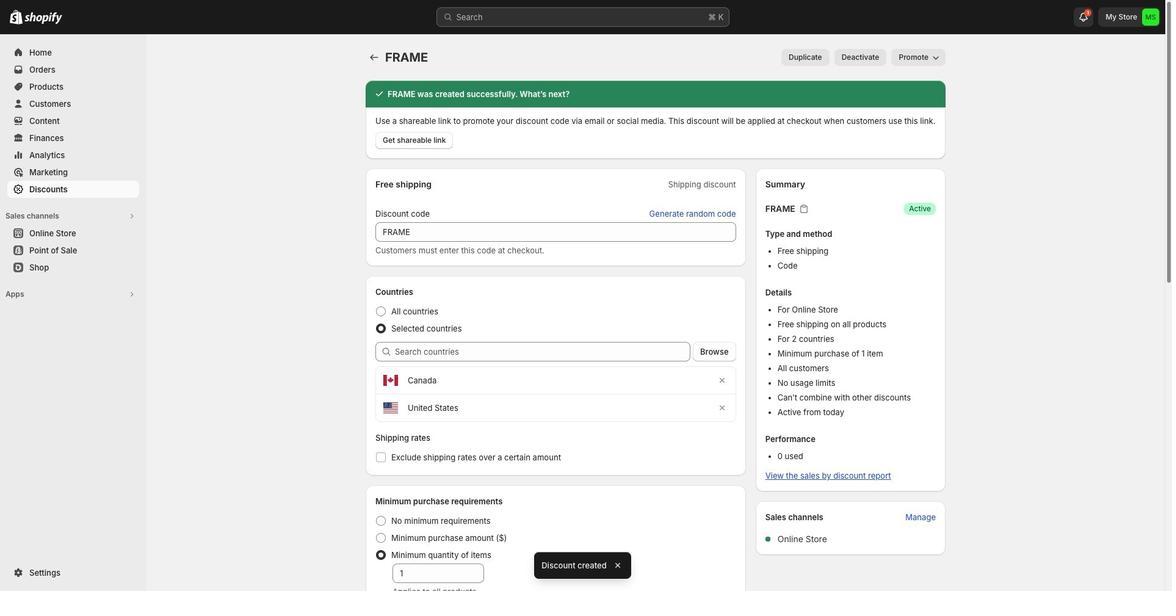 Task type: locate. For each thing, give the bounding box(es) containing it.
None text field
[[393, 564, 484, 583]]

shopify image
[[10, 10, 23, 24]]

Search countries text field
[[395, 342, 691, 362]]

None text field
[[376, 222, 736, 242]]



Task type: vqa. For each thing, say whether or not it's contained in the screenshot.
the left Shopify image
yes



Task type: describe. For each thing, give the bounding box(es) containing it.
my store image
[[1143, 9, 1160, 26]]

shopify image
[[24, 12, 62, 24]]



